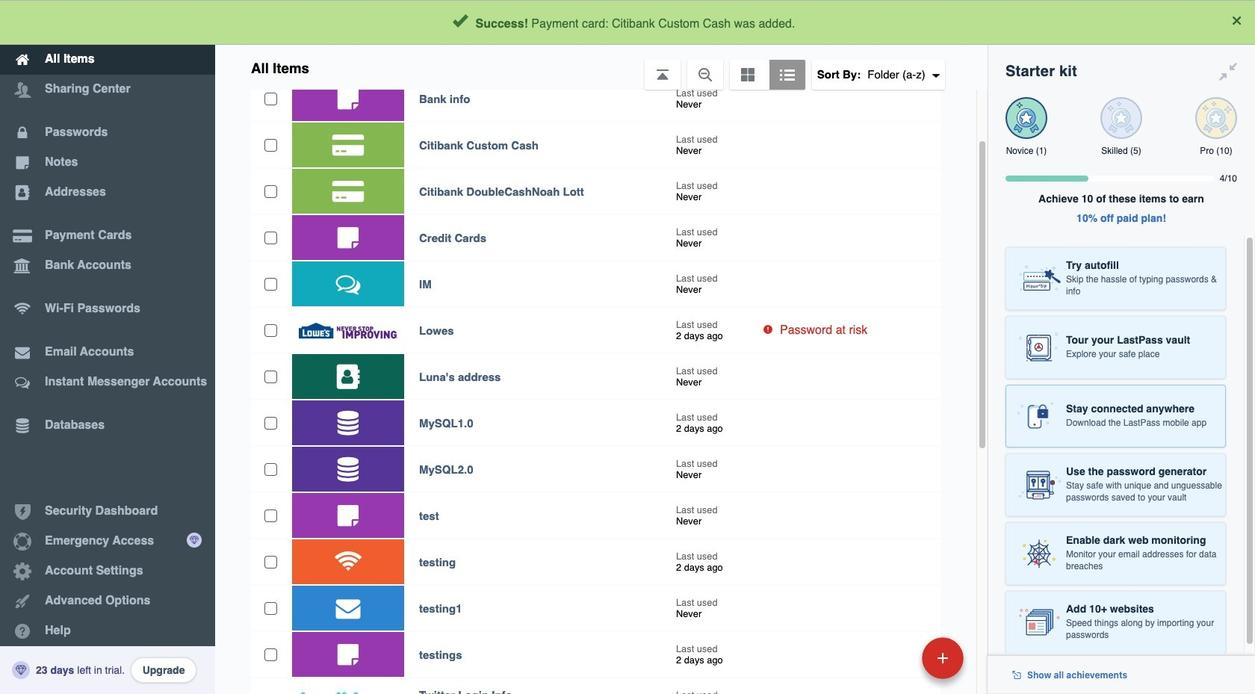 Task type: locate. For each thing, give the bounding box(es) containing it.
search my vault text field
[[360, 6, 957, 39]]

new item navigation
[[820, 633, 973, 694]]

alert
[[0, 0, 1256, 45]]

new item element
[[820, 637, 969, 679]]

Search search field
[[360, 6, 957, 39]]



Task type: describe. For each thing, give the bounding box(es) containing it.
vault options navigation
[[215, 45, 988, 90]]

main navigation navigation
[[0, 0, 215, 694]]



Task type: vqa. For each thing, say whether or not it's contained in the screenshot.
New Item icon
no



